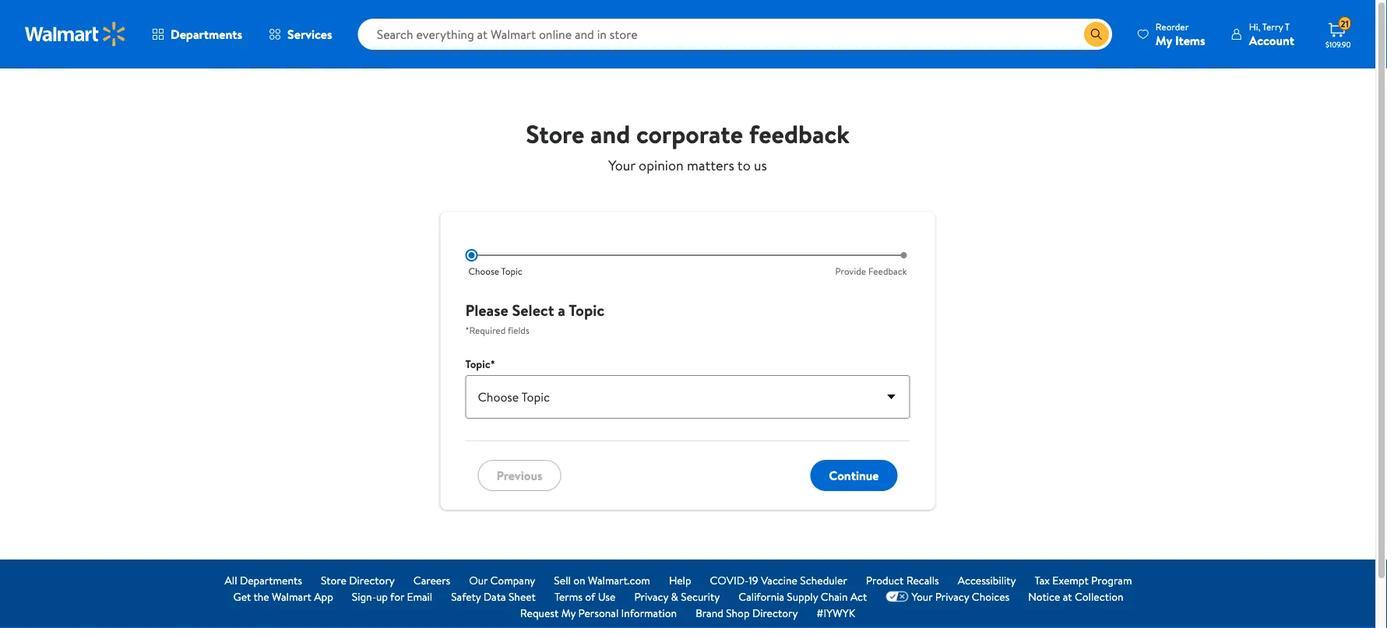 Task type: describe. For each thing, give the bounding box(es) containing it.
california
[[739, 589, 785, 605]]

continue button
[[811, 460, 898, 492]]

privacy & security link
[[635, 589, 720, 605]]

for
[[390, 589, 404, 605]]

19
[[749, 573, 759, 588]]

product recalls link
[[866, 573, 939, 589]]

sell on walmart.com link
[[554, 573, 651, 589]]

safety
[[451, 589, 481, 605]]

Walmart Site-Wide search field
[[358, 19, 1112, 50]]

careers link
[[414, 573, 451, 589]]

*required
[[466, 324, 506, 337]]

use
[[598, 589, 616, 605]]

product recalls
[[866, 573, 939, 588]]

privacy & security
[[635, 589, 720, 605]]

terms of use
[[555, 589, 616, 605]]

previous
[[497, 467, 543, 484]]

tax exempt program link
[[1035, 573, 1132, 589]]

vaccine
[[761, 573, 798, 588]]

choose topic
[[469, 265, 523, 278]]

store for directory
[[321, 573, 347, 588]]

notice
[[1029, 589, 1061, 605]]

all
[[225, 573, 237, 588]]

feedback
[[869, 265, 907, 278]]

california supply chain act
[[739, 589, 868, 605]]

your inside "link"
[[912, 589, 933, 605]]

sell
[[554, 573, 571, 588]]

choose topic list item
[[466, 249, 688, 278]]

search icon image
[[1091, 28, 1103, 41]]

accessibility
[[958, 573, 1016, 588]]

chain
[[821, 589, 848, 605]]

store for and
[[526, 116, 585, 151]]

store directory link
[[321, 573, 395, 589]]

act
[[851, 589, 868, 605]]

request
[[520, 606, 559, 621]]

privacy choices icon image
[[886, 592, 909, 603]]

your inside the store and corporate feedback your opinion matters to us
[[609, 155, 636, 175]]

notice at collection link
[[1029, 589, 1124, 605]]

sign-up for email link
[[352, 589, 433, 605]]

to
[[738, 155, 751, 175]]

hi, terry t account
[[1250, 20, 1295, 49]]

personal
[[578, 606, 619, 621]]

my inside notice at collection request my personal information
[[561, 606, 576, 621]]

store and corporate feedback - choose topic element
[[441, 212, 935, 510]]

t
[[1285, 20, 1290, 33]]

my inside reorder my items
[[1156, 32, 1173, 49]]

fields
[[508, 324, 530, 337]]

topic inside "please select a topic *required fields"
[[569, 299, 605, 321]]

tax
[[1035, 573, 1050, 588]]

list inside "store and corporate feedback - choose topic" element
[[466, 249, 910, 278]]

your privacy choices
[[912, 589, 1010, 605]]

Search search field
[[358, 19, 1112, 50]]

sell on walmart.com
[[554, 573, 651, 588]]

covid-19 vaccine scheduler link
[[710, 573, 848, 589]]

topic*
[[466, 357, 495, 372]]

corporate
[[637, 116, 743, 151]]

provide feedback list item
[[688, 249, 910, 278]]

shop
[[726, 606, 750, 621]]

brand shop directory
[[696, 606, 798, 621]]

get
[[233, 589, 251, 605]]

safety data sheet link
[[451, 589, 536, 605]]

our company link
[[469, 573, 536, 589]]

covid-
[[710, 573, 749, 588]]

sign-
[[352, 589, 376, 605]]

california supply chain act link
[[739, 589, 868, 605]]

sheet
[[509, 589, 536, 605]]

walmart.com
[[588, 573, 651, 588]]

request my personal information link
[[520, 605, 677, 622]]

product
[[866, 573, 904, 588]]

walmart image
[[25, 22, 126, 47]]

collection
[[1075, 589, 1124, 605]]

provide feedback
[[836, 265, 907, 278]]

email
[[407, 589, 433, 605]]

$109.90
[[1326, 39, 1351, 49]]

store directory
[[321, 573, 395, 588]]



Task type: vqa. For each thing, say whether or not it's contained in the screenshot.
Personal
yes



Task type: locate. For each thing, give the bounding box(es) containing it.
1 privacy from the left
[[635, 589, 669, 605]]

the
[[254, 589, 269, 605]]

0 vertical spatial directory
[[349, 573, 395, 588]]

notice at collection request my personal information
[[520, 589, 1124, 621]]

feedback
[[749, 116, 850, 151]]

terms
[[555, 589, 583, 605]]

store
[[526, 116, 585, 151], [321, 573, 347, 588]]

safety data sheet
[[451, 589, 536, 605]]

store left the and
[[526, 116, 585, 151]]

list
[[466, 249, 910, 278]]

us
[[754, 155, 767, 175]]

help link
[[669, 573, 692, 589]]

your
[[609, 155, 636, 175], [912, 589, 933, 605]]

my left the items
[[1156, 32, 1173, 49]]

1 horizontal spatial your
[[912, 589, 933, 605]]

0 horizontal spatial my
[[561, 606, 576, 621]]

your down the and
[[609, 155, 636, 175]]

store and corporate feedback your opinion matters to us
[[526, 116, 850, 175]]

terms of use link
[[555, 589, 616, 605]]

all departments
[[225, 573, 302, 588]]

our company
[[469, 573, 536, 588]]

2 privacy from the left
[[936, 589, 970, 605]]

topic inside list item
[[501, 265, 523, 278]]

topic right a
[[569, 299, 605, 321]]

1 vertical spatial departments
[[240, 573, 302, 588]]

your privacy choices link
[[886, 589, 1010, 605]]

#iywyk
[[817, 606, 856, 621]]

0 vertical spatial your
[[609, 155, 636, 175]]

accessibility link
[[958, 573, 1016, 589]]

help
[[669, 573, 692, 588]]

departments inside all departments link
[[240, 573, 302, 588]]

reorder
[[1156, 20, 1189, 33]]

items
[[1176, 32, 1206, 49]]

exempt
[[1053, 573, 1089, 588]]

departments button
[[139, 16, 256, 53]]

covid-19 vaccine scheduler
[[710, 573, 848, 588]]

1 vertical spatial store
[[321, 573, 347, 588]]

#iywyk link
[[817, 605, 856, 622]]

and
[[591, 116, 631, 151]]

previous button
[[478, 460, 561, 492]]

privacy down recalls
[[936, 589, 970, 605]]

at
[[1063, 589, 1073, 605]]

0 vertical spatial departments
[[171, 26, 242, 43]]

please
[[466, 299, 508, 321]]

company
[[490, 573, 536, 588]]

my down terms
[[561, 606, 576, 621]]

list containing choose topic
[[466, 249, 910, 278]]

our
[[469, 573, 488, 588]]

directory
[[349, 573, 395, 588], [753, 606, 798, 621]]

directory up the sign-
[[349, 573, 395, 588]]

hi,
[[1250, 20, 1261, 33]]

tax exempt program get the walmart app
[[233, 573, 1132, 605]]

all departments link
[[225, 573, 302, 589]]

0 vertical spatial my
[[1156, 32, 1173, 49]]

please select a topic *required fields
[[466, 299, 605, 337]]

&
[[671, 589, 679, 605]]

privacy
[[635, 589, 669, 605], [936, 589, 970, 605]]

0 horizontal spatial topic
[[501, 265, 523, 278]]

directory down california
[[753, 606, 798, 621]]

on
[[574, 573, 586, 588]]

1 horizontal spatial store
[[526, 116, 585, 151]]

reorder my items
[[1156, 20, 1206, 49]]

0 horizontal spatial store
[[321, 573, 347, 588]]

select
[[512, 299, 554, 321]]

0 vertical spatial topic
[[501, 265, 523, 278]]

program
[[1092, 573, 1132, 588]]

1 vertical spatial my
[[561, 606, 576, 621]]

1 horizontal spatial topic
[[569, 299, 605, 321]]

provide
[[836, 265, 866, 278]]

privacy inside "link"
[[936, 589, 970, 605]]

0 horizontal spatial directory
[[349, 573, 395, 588]]

services button
[[256, 16, 346, 53]]

terry
[[1263, 20, 1284, 33]]

walmart
[[272, 589, 312, 605]]

21
[[1341, 17, 1349, 30]]

0 horizontal spatial privacy
[[635, 589, 669, 605]]

brand
[[696, 606, 724, 621]]

1 vertical spatial your
[[912, 589, 933, 605]]

1 horizontal spatial directory
[[753, 606, 798, 621]]

services
[[288, 26, 332, 43]]

of
[[585, 589, 596, 605]]

topic right choose
[[501, 265, 523, 278]]

topic
[[501, 265, 523, 278], [569, 299, 605, 321]]

information
[[621, 606, 677, 621]]

sign-up for email
[[352, 589, 433, 605]]

matters
[[687, 155, 735, 175]]

1 horizontal spatial privacy
[[936, 589, 970, 605]]

1 vertical spatial directory
[[753, 606, 798, 621]]

choose
[[469, 265, 499, 278]]

careers
[[414, 573, 451, 588]]

1 vertical spatial topic
[[569, 299, 605, 321]]

brand shop directory link
[[696, 605, 798, 622]]

1 horizontal spatial my
[[1156, 32, 1173, 49]]

opinion
[[639, 155, 684, 175]]

store up app
[[321, 573, 347, 588]]

continue
[[829, 467, 879, 484]]

store inside the store and corporate feedback your opinion matters to us
[[526, 116, 585, 151]]

your down recalls
[[912, 589, 933, 605]]

choices
[[972, 589, 1010, 605]]

up
[[376, 589, 388, 605]]

account
[[1250, 32, 1295, 49]]

0 vertical spatial store
[[526, 116, 585, 151]]

security
[[681, 589, 720, 605]]

get the walmart app link
[[233, 589, 333, 605]]

app
[[314, 589, 333, 605]]

0 horizontal spatial your
[[609, 155, 636, 175]]

a
[[558, 299, 566, 321]]

scheduler
[[800, 573, 848, 588]]

privacy up information
[[635, 589, 669, 605]]

departments inside departments popup button
[[171, 26, 242, 43]]

recalls
[[907, 573, 939, 588]]



